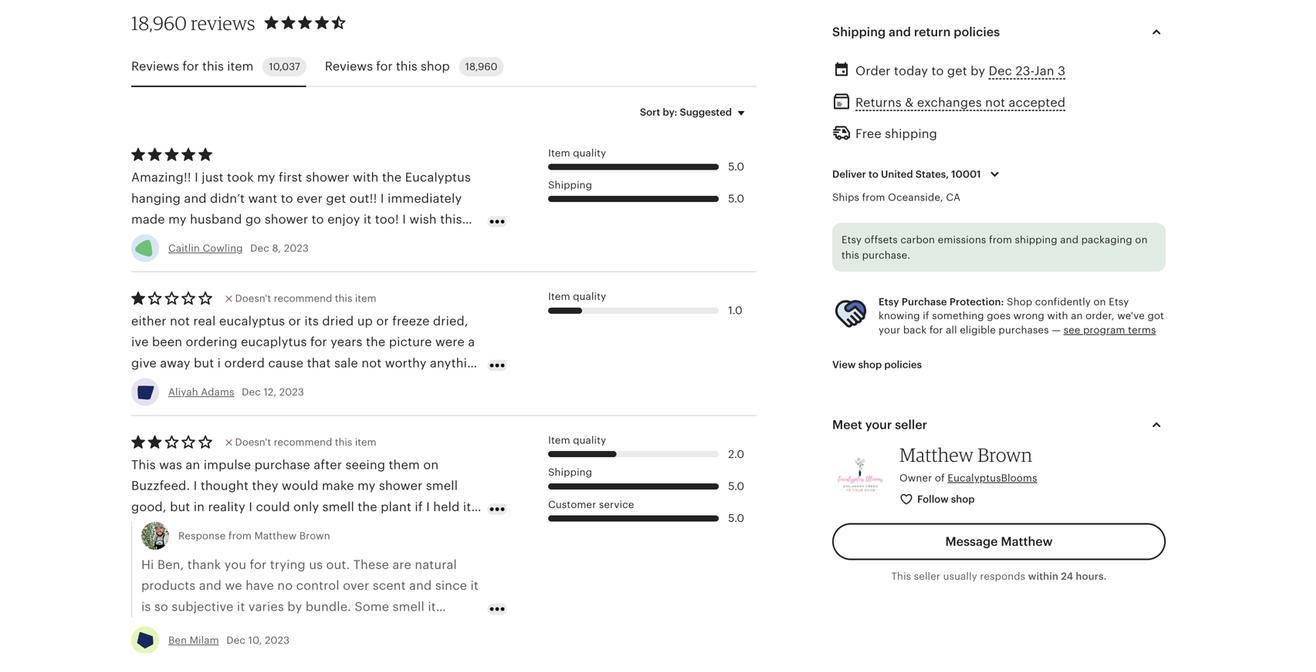 Task type: locate. For each thing, give the bounding box(es) containing it.
0 horizontal spatial just
[[131, 378, 153, 392]]

2 vertical spatial item
[[548, 435, 570, 447]]

matthew up within
[[1001, 535, 1053, 549]]

policies up by
[[954, 25, 1000, 39]]

from for response from matthew brown
[[228, 531, 252, 542]]

5.0
[[728, 161, 744, 173], [728, 193, 744, 205], [728, 481, 744, 493], [728, 513, 744, 525]]

1 horizontal spatial shop
[[858, 359, 882, 371]]

dried
[[322, 315, 354, 329]]

2 horizontal spatial shop
[[951, 494, 975, 506]]

reviews right 10,037
[[325, 59, 373, 73]]

very down wish
[[428, 234, 454, 248]]

3 quality from the top
[[573, 435, 606, 447]]

dec left 10,
[[226, 635, 245, 647]]

etsy inside etsy offsets carbon emissions from shipping and packaging on this purchase.
[[842, 235, 862, 246]]

my
[[257, 171, 275, 185], [168, 213, 187, 227]]

and inside etsy offsets carbon emissions from shipping and packaging on this purchase.
[[1060, 235, 1079, 246]]

&
[[905, 96, 914, 110]]

tab list
[[131, 48, 757, 87]]

0 horizontal spatial with
[[353, 171, 379, 185]]

1 vertical spatial item quality
[[548, 291, 606, 303]]

a right were
[[468, 336, 475, 350]]

2 vertical spatial item
[[355, 437, 376, 449]]

2 vertical spatial shop
[[951, 494, 975, 506]]

3 item from the top
[[548, 435, 570, 447]]

item for 5.0
[[548, 147, 570, 159]]

were
[[435, 336, 465, 350]]

enjoy
[[327, 213, 360, 227]]

1 vertical spatial doesn't recommend this item
[[235, 437, 376, 449]]

matthew up of
[[899, 444, 974, 467]]

dec for dec 12, 2023
[[242, 387, 261, 398]]

vibe.
[[183, 255, 212, 269]]

but
[[194, 357, 214, 371]]

matthew brown owner of eucalyptusblooms
[[899, 444, 1037, 485]]

1 vertical spatial i
[[380, 192, 384, 206]]

0 vertical spatial seller
[[895, 419, 927, 433]]

0 vertical spatial doesn't
[[235, 293, 271, 305]]

shower
[[306, 171, 349, 185], [265, 213, 308, 227]]

1 horizontal spatial reviews
[[325, 59, 373, 73]]

1 recommend from the top
[[274, 293, 332, 305]]

free
[[855, 127, 882, 141]]

0 vertical spatial recommend
[[274, 293, 332, 305]]

quality for 2.0
[[573, 435, 606, 447]]

hours.
[[1076, 571, 1107, 583]]

from right emissions
[[989, 235, 1012, 246]]

0 horizontal spatial shop
[[421, 59, 450, 73]]

1 vertical spatial item
[[548, 291, 570, 303]]

2023
[[284, 243, 309, 254], [279, 387, 304, 398], [265, 635, 290, 647]]

and up husband
[[184, 192, 207, 206]]

0 horizontal spatial etsy
[[842, 235, 862, 246]]

1 vertical spatial on
[[1094, 296, 1106, 308]]

1 item quality from the top
[[548, 147, 606, 159]]

policies down "back"
[[884, 359, 922, 371]]

0 horizontal spatial not
[[170, 315, 190, 329]]

0 horizontal spatial my
[[168, 213, 187, 227]]

1 5.0 from the top
[[728, 161, 744, 173]]

for
[[183, 59, 199, 73], [376, 59, 393, 73], [929, 325, 943, 336], [310, 336, 327, 350], [229, 378, 246, 392]]

0 horizontal spatial on
[[1094, 296, 1106, 308]]

1 horizontal spatial policies
[[954, 25, 1000, 39]]

2023 for and
[[284, 243, 309, 254]]

2 doesn't recommend this item from the top
[[235, 437, 376, 449]]

1 reviews from the left
[[131, 59, 179, 73]]

etsy for etsy offsets carbon emissions from shipping and packaging on this purchase.
[[842, 235, 862, 246]]

1 vertical spatial a
[[468, 336, 475, 350]]

returns & exchanges not accepted button
[[855, 92, 1066, 114]]

2 or from the left
[[376, 315, 389, 329]]

1 horizontal spatial from
[[862, 192, 885, 203]]

my up forever!
[[168, 213, 187, 227]]

deliver to united states, 10001
[[832, 169, 981, 180]]

etsy up knowing
[[879, 296, 899, 308]]

back
[[903, 325, 927, 336]]

eucalyptusblooms
[[948, 473, 1037, 485]]

something
[[932, 310, 984, 322]]

1 vertical spatial the
[[366, 336, 386, 350]]

1 vertical spatial your
[[865, 419, 892, 433]]

0 vertical spatial shipping
[[832, 25, 886, 39]]

response
[[178, 531, 226, 542]]

1 vertical spatial recommend
[[274, 437, 332, 449]]

dec for dec 8, 2023
[[250, 243, 269, 254]]

we've
[[1117, 310, 1145, 322]]

immediately
[[388, 192, 462, 206]]

0 vertical spatial a
[[417, 234, 424, 248]]

get up 'enjoy' on the top of page
[[326, 192, 346, 206]]

1 horizontal spatial not
[[362, 357, 382, 371]]

2023 right 10,
[[265, 635, 290, 647]]

1 item from the top
[[548, 147, 570, 159]]

item for dec 10, 2023
[[355, 437, 376, 449]]

0 horizontal spatial a
[[157, 378, 163, 392]]

meet
[[832, 419, 862, 433]]

sort by: suggested
[[640, 107, 732, 118]]

item
[[548, 147, 570, 159], [548, 291, 570, 303], [548, 435, 570, 447]]

quality for 5.0
[[573, 147, 606, 159]]

shop inside view shop policies button
[[858, 359, 882, 371]]

0 horizontal spatial i
[[195, 171, 198, 185]]

very
[[241, 234, 267, 248], [428, 234, 454, 248]]

doesn't down the aliyah adams dec 12, 2023
[[235, 437, 271, 449]]

matthew right response
[[254, 531, 297, 542]]

relaxing
[[131, 255, 180, 269]]

item for 2.0
[[548, 435, 570, 447]]

sort by: suggested button
[[628, 96, 762, 129]]

1 vertical spatial from
[[989, 235, 1012, 246]]

accepted
[[1009, 96, 1066, 110]]

my up want
[[257, 171, 275, 185]]

husband
[[190, 213, 242, 227]]

from for ships from oceanside, ca
[[862, 192, 885, 203]]

1 horizontal spatial i
[[380, 192, 384, 206]]

a left fake
[[157, 378, 163, 392]]

very down go
[[241, 234, 267, 248]]

brown
[[978, 444, 1032, 467], [299, 531, 330, 542]]

1 horizontal spatial 18,960
[[465, 61, 498, 72]]

0 horizontal spatial reviews
[[131, 59, 179, 73]]

etsy inside shop confidently on etsy knowing if something goes wrong with an order, we've got your back for all eligible purchases —
[[1109, 296, 1129, 308]]

shipping down &
[[885, 127, 937, 141]]

0 vertical spatial with
[[353, 171, 379, 185]]

your inside shop confidently on etsy knowing if something goes wrong with an order, we've got your back for all eligible purchases —
[[879, 325, 900, 336]]

1 very from the left
[[241, 234, 267, 248]]

1 vertical spatial shipping
[[1015, 235, 1058, 246]]

took
[[227, 171, 254, 185]]

it
[[364, 213, 372, 227]]

1 vertical spatial just
[[131, 378, 153, 392]]

a
[[417, 234, 424, 248], [468, 336, 475, 350], [157, 378, 163, 392]]

0 vertical spatial item
[[548, 147, 570, 159]]

purchases
[[999, 325, 1049, 336]]

doesn't for 12,
[[235, 293, 271, 305]]

recommend up its
[[274, 293, 332, 305]]

0 vertical spatial brown
[[978, 444, 1032, 467]]

shop for view shop policies
[[858, 359, 882, 371]]

0 vertical spatial just
[[202, 171, 224, 185]]

offsets
[[864, 235, 898, 246]]

dec right by
[[989, 64, 1012, 78]]

shower up ever
[[306, 171, 349, 185]]

emissions
[[938, 235, 986, 246]]

or left its
[[288, 315, 301, 329]]

2 vertical spatial shipping
[[548, 467, 592, 479]]

2023 right '8,'
[[284, 243, 309, 254]]

0 vertical spatial quality
[[573, 147, 606, 159]]

0 vertical spatial my
[[257, 171, 275, 185]]

an
[[1071, 310, 1083, 322]]

etsy
[[842, 235, 862, 246], [879, 296, 899, 308], [1109, 296, 1129, 308]]

1 quality from the top
[[573, 147, 606, 159]]

2 recommend from the top
[[274, 437, 332, 449]]

item quality for 2.0
[[548, 435, 606, 447]]

or right up
[[376, 315, 389, 329]]

1 horizontal spatial matthew
[[899, 444, 974, 467]]

dec left '8,'
[[250, 243, 269, 254]]

quality
[[573, 147, 606, 159], [573, 291, 606, 303], [573, 435, 606, 447]]

order
[[855, 64, 891, 78]]

get left by
[[947, 64, 967, 78]]

for inside shop confidently on etsy knowing if something goes wrong with an order, we've got your back for all eligible purchases —
[[929, 325, 943, 336]]

2 item from the top
[[548, 291, 570, 303]]

1 horizontal spatial etsy
[[879, 296, 899, 308]]

2023 right 12,
[[279, 387, 304, 398]]

doesn't recommend this item for aliyah adams dec 12, 2023
[[235, 293, 376, 305]]

0 vertical spatial on
[[1135, 235, 1148, 246]]

just up didn't
[[202, 171, 224, 185]]

1 vertical spatial shower
[[265, 213, 308, 227]]

etsy for etsy purchase protection:
[[879, 296, 899, 308]]

1 vertical spatial quality
[[573, 291, 606, 303]]

on up order,
[[1094, 296, 1106, 308]]

doesn't up eucalyptus
[[235, 293, 271, 305]]

service
[[599, 499, 634, 511]]

not right sale
[[362, 357, 382, 371]]

ben milam link
[[168, 635, 219, 647]]

the inside either not real eucalyptus or its dried up or freeze dried, ive been ordering eucaplytus for years the picture were a give away but i orderd cause that sale not worthy anything just a fake plant for decoration
[[366, 336, 386, 350]]

fake
[[167, 378, 192, 392]]

0 horizontal spatial policies
[[884, 359, 922, 371]]

either
[[131, 315, 166, 329]]

your down knowing
[[879, 325, 900, 336]]

with inside amazing!! i just took my first shower with the eucalyptus hanging and didn't want to ever get out!! i immediately made my husband go shower to enjoy it too! i wish this lasted forever! it's very fragrant and pretty, was a very relaxing vibe.
[[353, 171, 379, 185]]

a right was
[[417, 234, 424, 248]]

1 vertical spatial 18,960
[[465, 61, 498, 72]]

and left return
[[889, 25, 911, 39]]

i right 'amazing!!'
[[195, 171, 198, 185]]

adams
[[201, 387, 234, 398]]

this
[[202, 59, 224, 73], [396, 59, 417, 73], [440, 213, 462, 227], [842, 250, 859, 261], [335, 293, 352, 305], [335, 437, 352, 449]]

shower up fragrant
[[265, 213, 308, 227]]

1 horizontal spatial with
[[1047, 310, 1068, 322]]

from right response
[[228, 531, 252, 542]]

1 horizontal spatial get
[[947, 64, 967, 78]]

i right out!!
[[380, 192, 384, 206]]

2 vertical spatial item quality
[[548, 435, 606, 447]]

0 vertical spatial policies
[[954, 25, 1000, 39]]

oceanside,
[[888, 192, 943, 203]]

1 vertical spatial doesn't
[[235, 437, 271, 449]]

0 horizontal spatial get
[[326, 192, 346, 206]]

your right meet
[[865, 419, 892, 433]]

1 horizontal spatial a
[[417, 234, 424, 248]]

wish
[[409, 213, 437, 227]]

dec 23-jan 3 button
[[989, 60, 1066, 82]]

1 vertical spatial get
[[326, 192, 346, 206]]

reviews down 18,960 reviews
[[131, 59, 179, 73]]

etsy left offsets
[[842, 235, 862, 246]]

doesn't recommend this item down 12,
[[235, 437, 376, 449]]

cause
[[268, 357, 304, 371]]

4 5.0 from the top
[[728, 513, 744, 525]]

1 vertical spatial with
[[1047, 310, 1068, 322]]

shipping
[[885, 127, 937, 141], [1015, 235, 1058, 246]]

1 horizontal spatial very
[[428, 234, 454, 248]]

2 horizontal spatial from
[[989, 235, 1012, 246]]

3 item quality from the top
[[548, 435, 606, 447]]

2 5.0 from the top
[[728, 193, 744, 205]]

1 vertical spatial policies
[[884, 359, 922, 371]]

matthew
[[899, 444, 974, 467], [254, 531, 297, 542], [1001, 535, 1053, 549]]

18,960 for 18,960 reviews
[[131, 11, 187, 34]]

with up out!!
[[353, 171, 379, 185]]

2 vertical spatial quality
[[573, 435, 606, 447]]

pretty,
[[349, 234, 388, 248]]

2 reviews from the left
[[325, 59, 373, 73]]

1 horizontal spatial just
[[202, 171, 224, 185]]

1 horizontal spatial my
[[257, 171, 275, 185]]

the inside amazing!! i just took my first shower with the eucalyptus hanging and didn't want to ever get out!! i immediately made my husband go shower to enjoy it too! i wish this lasted forever! it's very fragrant and pretty, was a very relaxing vibe.
[[382, 171, 402, 185]]

1 vertical spatial shop
[[858, 359, 882, 371]]

0 horizontal spatial matthew
[[254, 531, 297, 542]]

sort
[[640, 107, 660, 118]]

0 vertical spatial the
[[382, 171, 402, 185]]

2 doesn't from the top
[[235, 437, 271, 449]]

0 vertical spatial 18,960
[[131, 11, 187, 34]]

view shop policies
[[832, 359, 922, 371]]

and left "packaging"
[[1060, 235, 1079, 246]]

seller right this
[[914, 571, 940, 583]]

1 doesn't recommend this item from the top
[[235, 293, 376, 305]]

1 horizontal spatial or
[[376, 315, 389, 329]]

follow
[[917, 494, 949, 506]]

0 horizontal spatial brown
[[299, 531, 330, 542]]

1 vertical spatial item
[[355, 293, 376, 305]]

the down up
[[366, 336, 386, 350]]

this inside amazing!! i just took my first shower with the eucalyptus hanging and didn't want to ever get out!! i immediately made my husband go shower to enjoy it too! i wish this lasted forever! it's very fragrant and pretty, was a very relaxing vibe.
[[440, 213, 462, 227]]

to down first
[[281, 192, 293, 206]]

0 vertical spatial 2023
[[284, 243, 309, 254]]

usually
[[943, 571, 977, 583]]

reviews for this item
[[131, 59, 253, 73]]

just
[[202, 171, 224, 185], [131, 378, 153, 392]]

recommend for dec 10, 2023
[[274, 437, 332, 449]]

2 quality from the top
[[573, 291, 606, 303]]

dec
[[989, 64, 1012, 78], [250, 243, 269, 254], [242, 387, 261, 398], [226, 635, 245, 647]]

the up immediately in the left of the page
[[382, 171, 402, 185]]

not down by
[[985, 96, 1005, 110]]

just down give
[[131, 378, 153, 392]]

with up —
[[1047, 310, 1068, 322]]

18,960 reviews
[[131, 11, 255, 34]]

1 horizontal spatial on
[[1135, 235, 1148, 246]]

matthew inside matthew brown owner of eucalyptusblooms
[[899, 444, 974, 467]]

0 vertical spatial your
[[879, 325, 900, 336]]

0 horizontal spatial from
[[228, 531, 252, 542]]

give
[[131, 357, 157, 371]]

on right "packaging"
[[1135, 235, 1148, 246]]

brown inside matthew brown owner of eucalyptusblooms
[[978, 444, 1032, 467]]

and inside dropdown button
[[889, 25, 911, 39]]

worthy
[[385, 357, 427, 371]]

on inside shop confidently on etsy knowing if something goes wrong with an order, we've got your back for all eligible purchases —
[[1094, 296, 1106, 308]]

returns & exchanges not accepted
[[855, 96, 1066, 110]]

by:
[[663, 107, 677, 118]]

2 horizontal spatial etsy
[[1109, 296, 1129, 308]]

not up "been"
[[170, 315, 190, 329]]

with
[[353, 171, 379, 185], [1047, 310, 1068, 322]]

view shop policies button
[[821, 351, 933, 379]]

0 horizontal spatial 18,960
[[131, 11, 187, 34]]

2 very from the left
[[428, 234, 454, 248]]

0 horizontal spatial or
[[288, 315, 301, 329]]

1 vertical spatial 2023
[[279, 387, 304, 398]]

carbon
[[901, 235, 935, 246]]

1.0
[[728, 305, 743, 317]]

policies
[[954, 25, 1000, 39], [884, 359, 922, 371]]

0 vertical spatial shipping
[[885, 127, 937, 141]]

doesn't recommend this item up its
[[235, 293, 376, 305]]

shop inside follow shop button
[[951, 494, 975, 506]]

with inside shop confidently on etsy knowing if something goes wrong with an order, we've got your back for all eligible purchases —
[[1047, 310, 1068, 322]]

ive
[[131, 336, 149, 350]]

0 vertical spatial shower
[[306, 171, 349, 185]]

0 vertical spatial i
[[195, 171, 198, 185]]

shipping for 5.0
[[548, 179, 592, 191]]

item
[[227, 59, 253, 73], [355, 293, 376, 305], [355, 437, 376, 449]]

0 vertical spatial not
[[985, 96, 1005, 110]]

seller up owner
[[895, 419, 927, 433]]

1 doesn't from the top
[[235, 293, 271, 305]]

i right the too!
[[402, 213, 406, 227]]

years
[[331, 336, 363, 350]]

caitlin cowling link
[[168, 243, 243, 254]]

to left united
[[869, 169, 879, 180]]

see program terms
[[1064, 325, 1156, 336]]

seller inside dropdown button
[[895, 419, 927, 433]]

2 horizontal spatial matthew
[[1001, 535, 1053, 549]]

get
[[947, 64, 967, 78], [326, 192, 346, 206]]

etsy up we've
[[1109, 296, 1129, 308]]

2 vertical spatial from
[[228, 531, 252, 542]]

2 item quality from the top
[[548, 291, 606, 303]]

from right ships
[[862, 192, 885, 203]]

recommend down 12,
[[274, 437, 332, 449]]

quality for 1.0
[[573, 291, 606, 303]]

dec left 12,
[[242, 387, 261, 398]]

shipping for 2.0
[[548, 467, 592, 479]]

1 or from the left
[[288, 315, 301, 329]]

shipping up shop
[[1015, 235, 1058, 246]]

3
[[1058, 64, 1066, 78]]

0 vertical spatial item quality
[[548, 147, 606, 159]]



Task type: vqa. For each thing, say whether or not it's contained in the screenshot.
rightmost I
yes



Task type: describe. For each thing, give the bounding box(es) containing it.
plant
[[195, 378, 226, 392]]

amazing!!
[[131, 171, 191, 185]]

decoration
[[250, 378, 315, 392]]

to inside dropdown button
[[869, 169, 879, 180]]

orderd
[[224, 357, 265, 371]]

made
[[131, 213, 165, 227]]

see
[[1064, 325, 1080, 336]]

aliyah adams link
[[168, 387, 234, 398]]

reviews for reviews for this item
[[131, 59, 179, 73]]

customer
[[548, 499, 596, 511]]

2 vertical spatial not
[[362, 357, 382, 371]]

item for 1.0
[[548, 291, 570, 303]]

shipping inside dropdown button
[[832, 25, 886, 39]]

reviews
[[191, 11, 255, 34]]

terms
[[1128, 325, 1156, 336]]

either not real eucalyptus or its dried up or freeze dried, ive been ordering eucaplytus for years the picture were a give away but i orderd cause that sale not worthy anything just a fake plant for decoration
[[131, 315, 483, 392]]

to down ever
[[312, 213, 324, 227]]

tab list containing reviews for this item
[[131, 48, 757, 87]]

caitlin
[[168, 243, 200, 254]]

dried,
[[433, 315, 468, 329]]

and down 'enjoy' on the top of page
[[322, 234, 345, 248]]

0 horizontal spatial shipping
[[885, 127, 937, 141]]

follow shop button
[[888, 486, 988, 515]]

2 horizontal spatial a
[[468, 336, 475, 350]]

shipping inside etsy offsets carbon emissions from shipping and packaging on this purchase.
[[1015, 235, 1058, 246]]

this inside etsy offsets carbon emissions from shipping and packaging on this purchase.
[[842, 250, 859, 261]]

go
[[245, 213, 261, 227]]

to right today
[[931, 64, 944, 78]]

shipping and return policies
[[832, 25, 1000, 39]]

1 vertical spatial seller
[[914, 571, 940, 583]]

cowling
[[203, 243, 243, 254]]

reviews for this shop
[[325, 59, 450, 73]]

etsy offsets carbon emissions from shipping and packaging on this purchase.
[[842, 235, 1148, 261]]

10001
[[951, 169, 981, 180]]

return
[[914, 25, 951, 39]]

matthew brown image
[[832, 448, 890, 506]]

got
[[1148, 310, 1164, 322]]

this
[[891, 571, 911, 583]]

get inside amazing!! i just took my first shower with the eucalyptus hanging and didn't want to ever get out!! i immediately made my husband go shower to enjoy it too! i wish this lasted forever! it's very fragrant and pretty, was a very relaxing vibe.
[[326, 192, 346, 206]]

this seller usually responds within 24 hours.
[[891, 571, 1107, 583]]

united
[[881, 169, 913, 180]]

recommend for dec 12, 2023
[[274, 293, 332, 305]]

states,
[[916, 169, 949, 180]]

policies inside dropdown button
[[954, 25, 1000, 39]]

shop for follow shop
[[951, 494, 975, 506]]

2023 for decoration
[[279, 387, 304, 398]]

18,960 for 18,960
[[465, 61, 498, 72]]

2 vertical spatial a
[[157, 378, 163, 392]]

customer service
[[548, 499, 634, 511]]

caitlin cowling dec 8, 2023
[[168, 243, 309, 254]]

matthew inside button
[[1001, 535, 1053, 549]]

item quality for 1.0
[[548, 291, 606, 303]]

message
[[945, 535, 998, 549]]

ships from oceanside, ca
[[832, 192, 961, 203]]

freeze
[[392, 315, 430, 329]]

if
[[923, 310, 929, 322]]

it's
[[221, 234, 238, 248]]

just inside amazing!! i just took my first shower with the eucalyptus hanging and didn't want to ever get out!! i immediately made my husband go shower to enjoy it too! i wish this lasted forever! it's very fragrant and pretty, was a very relaxing vibe.
[[202, 171, 224, 185]]

ships
[[832, 192, 859, 203]]

0 vertical spatial get
[[947, 64, 967, 78]]

2 vertical spatial i
[[402, 213, 406, 227]]

ever
[[297, 192, 323, 206]]

was
[[391, 234, 414, 248]]

by
[[971, 64, 985, 78]]

3 5.0 from the top
[[728, 481, 744, 493]]

deliver
[[832, 169, 866, 180]]

1 vertical spatial not
[[170, 315, 190, 329]]

2 vertical spatial 2023
[[265, 635, 290, 647]]

ordering
[[186, 336, 237, 350]]

protection:
[[950, 296, 1004, 308]]

24
[[1061, 571, 1073, 583]]

lasted
[[131, 234, 168, 248]]

i
[[217, 357, 221, 371]]

message matthew button
[[832, 524, 1166, 561]]

order today to get by dec 23-jan 3
[[855, 64, 1066, 78]]

10,037
[[269, 61, 300, 72]]

1 vertical spatial my
[[168, 213, 187, 227]]

real
[[193, 315, 216, 329]]

sale
[[334, 357, 358, 371]]

purchase.
[[862, 250, 910, 261]]

doesn't for 10,
[[235, 437, 271, 449]]

item for dec 12, 2023
[[355, 293, 376, 305]]

1 vertical spatial brown
[[299, 531, 330, 542]]

confidently
[[1035, 296, 1091, 308]]

not inside button
[[985, 96, 1005, 110]]

your inside dropdown button
[[865, 419, 892, 433]]

reviews for reviews for this shop
[[325, 59, 373, 73]]

view
[[832, 359, 856, 371]]

exchanges
[[917, 96, 982, 110]]

jan
[[1034, 64, 1054, 78]]

on inside etsy offsets carbon emissions from shipping and packaging on this purchase.
[[1135, 235, 1148, 246]]

of
[[935, 473, 945, 485]]

a inside amazing!! i just took my first shower with the eucalyptus hanging and didn't want to ever get out!! i immediately made my husband go shower to enjoy it too! i wish this lasted forever! it's very fragrant and pretty, was a very relaxing vibe.
[[417, 234, 424, 248]]

from inside etsy offsets carbon emissions from shipping and packaging on this purchase.
[[989, 235, 1012, 246]]

see program terms link
[[1064, 325, 1156, 336]]

packaging
[[1081, 235, 1132, 246]]

doesn't recommend this item for ben milam dec 10, 2023
[[235, 437, 376, 449]]

item quality for 5.0
[[548, 147, 606, 159]]

just inside either not real eucalyptus or its dried up or freeze dried, ive been ordering eucaplytus for years the picture were a give away but i orderd cause that sale not worthy anything just a fake plant for decoration
[[131, 378, 153, 392]]

up
[[357, 315, 373, 329]]

that
[[307, 357, 331, 371]]

policies inside button
[[884, 359, 922, 371]]

order,
[[1086, 310, 1115, 322]]

first
[[279, 171, 302, 185]]

hanging
[[131, 192, 181, 206]]

0 vertical spatial shop
[[421, 59, 450, 73]]

eucalyptusblooms link
[[948, 473, 1037, 485]]

8,
[[272, 243, 281, 254]]

meet your seller button
[[818, 407, 1180, 444]]

dec for dec 10, 2023
[[226, 635, 245, 647]]

shop confidently on etsy knowing if something goes wrong with an order, we've got your back for all eligible purchases —
[[879, 296, 1164, 336]]

0 vertical spatial item
[[227, 59, 253, 73]]

amazing!! i just took my first shower with the eucalyptus hanging and didn't want to ever get out!! i immediately made my husband go shower to enjoy it too! i wish this lasted forever! it's very fragrant and pretty, was a very relaxing vibe.
[[131, 171, 471, 269]]

its
[[305, 315, 319, 329]]

suggested
[[680, 107, 732, 118]]



